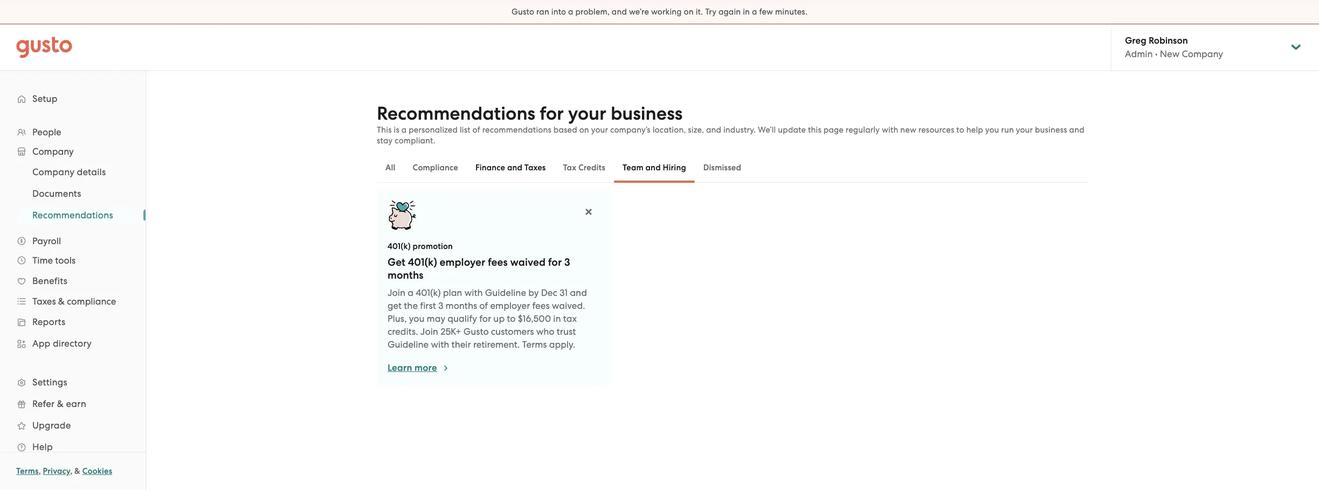 Task type: locate. For each thing, give the bounding box(es) containing it.
working
[[651, 7, 682, 17]]

1 vertical spatial you
[[409, 313, 425, 324]]

3 up 31
[[564, 256, 570, 269]]

0 vertical spatial to
[[957, 125, 965, 135]]

recommendations
[[377, 102, 535, 125], [32, 210, 113, 221]]

based
[[554, 125, 577, 135]]

taxes & compliance
[[32, 296, 116, 307]]

on
[[684, 7, 694, 17], [579, 125, 589, 135]]

terms down who
[[522, 339, 547, 350]]

0 horizontal spatial join
[[388, 287, 406, 298]]

2 vertical spatial &
[[74, 466, 80, 476]]

2 vertical spatial company
[[32, 167, 74, 177]]

for
[[540, 102, 564, 125], [548, 256, 562, 269], [479, 313, 491, 324]]

company inside dropdown button
[[32, 146, 74, 157]]

join
[[388, 287, 406, 298], [421, 326, 438, 337]]

1 horizontal spatial with
[[465, 287, 483, 298]]

0 horizontal spatial gusto
[[464, 326, 489, 337]]

recommendations for recommendations for your business this is a personalized list of recommendations based on your company's location, size, and industry. we'll update this page regularly with new resources to help you run your business and stay compliant.
[[377, 102, 535, 125]]

list containing company details
[[0, 161, 146, 226]]

, down the help link
[[70, 466, 72, 476]]

terms
[[522, 339, 547, 350], [16, 466, 39, 476]]

business right run
[[1035, 125, 1067, 135]]

0 horizontal spatial in
[[553, 313, 561, 324]]

months
[[388, 269, 424, 281], [446, 300, 477, 311]]

1 horizontal spatial guideline
[[485, 287, 526, 298]]

again
[[719, 7, 741, 17]]

finance and taxes
[[476, 163, 546, 173]]

0 vertical spatial terms
[[522, 339, 547, 350]]

guideline up up
[[485, 287, 526, 298]]

size,
[[688, 125, 704, 135]]

1 vertical spatial with
[[465, 287, 483, 298]]

your
[[568, 102, 607, 125], [591, 125, 608, 135], [1016, 125, 1033, 135]]

it.
[[696, 7, 703, 17]]

1 vertical spatial &
[[57, 398, 64, 409]]

0 vertical spatial on
[[684, 7, 694, 17]]

try
[[705, 7, 717, 17]]

with inside recommendations for your business this is a personalized list of recommendations based on your company's location, size, and industry. we'll update this page regularly with new resources to help you run your business and stay compliant.
[[882, 125, 899, 135]]

help
[[32, 442, 53, 452]]

1 horizontal spatial business
[[1035, 125, 1067, 135]]

plan
[[443, 287, 462, 298]]

0 vertical spatial business
[[611, 102, 683, 125]]

with left the 'new'
[[882, 125, 899, 135]]

payroll
[[32, 236, 61, 246]]

greg robinson admin • new company
[[1125, 35, 1224, 59]]

401(k) down promotion
[[408, 256, 437, 269]]

401(k) up get
[[388, 242, 411, 251]]

company right new
[[1182, 49, 1224, 59]]

recommendations down documents link
[[32, 210, 113, 221]]

list
[[0, 122, 146, 458], [0, 161, 146, 226]]

1 vertical spatial months
[[446, 300, 477, 311]]

payroll button
[[11, 231, 135, 251]]

a right into
[[568, 7, 574, 17]]

dec
[[541, 287, 557, 298]]

get
[[388, 256, 406, 269]]

0 vertical spatial &
[[58, 296, 65, 307]]

by
[[529, 287, 539, 298]]

compliance button
[[404, 155, 467, 181]]

fees
[[488, 256, 508, 269], [532, 300, 550, 311]]

gusto down qualify
[[464, 326, 489, 337]]

list
[[460, 125, 471, 135]]

1 vertical spatial on
[[579, 125, 589, 135]]

list containing people
[[0, 122, 146, 458]]

, left the "privacy"
[[39, 466, 41, 476]]

on right based
[[579, 125, 589, 135]]

0 horizontal spatial guideline
[[388, 339, 429, 350]]

1 vertical spatial recommendations
[[32, 210, 113, 221]]

documents link
[[19, 184, 135, 203]]

1 vertical spatial employer
[[490, 300, 530, 311]]

1 horizontal spatial recommendations
[[377, 102, 535, 125]]

on left it.
[[684, 7, 694, 17]]

upgrade
[[32, 420, 71, 431]]

1 horizontal spatial gusto
[[512, 7, 534, 17]]

months down get
[[388, 269, 424, 281]]

your up based
[[568, 102, 607, 125]]

& inside dropdown button
[[58, 296, 65, 307]]

app directory
[[32, 338, 92, 349]]

1 horizontal spatial ,
[[70, 466, 72, 476]]

hiring
[[663, 163, 686, 173]]

1 vertical spatial 3
[[438, 300, 443, 311]]

retirement.
[[473, 339, 520, 350]]

0 vertical spatial for
[[540, 102, 564, 125]]

taxes up reports
[[32, 296, 56, 307]]

1 horizontal spatial terms
[[522, 339, 547, 350]]

2 , from the left
[[70, 466, 72, 476]]

guideline down credits.
[[388, 339, 429, 350]]

0 vertical spatial company
[[1182, 49, 1224, 59]]

credits.
[[388, 326, 418, 337]]

,
[[39, 466, 41, 476], [70, 466, 72, 476]]

to
[[957, 125, 965, 135], [507, 313, 516, 324]]

1 horizontal spatial fees
[[532, 300, 550, 311]]

guideline
[[485, 287, 526, 298], [388, 339, 429, 350]]

for inside recommendations for your business this is a personalized list of recommendations based on your company's location, size, and industry. we'll update this page regularly with new resources to help you run your business and stay compliant.
[[540, 102, 564, 125]]

join down may
[[421, 326, 438, 337]]

of inside recommendations for your business this is a personalized list of recommendations based on your company's location, size, and industry. we'll update this page regularly with new resources to help you run your business and stay compliant.
[[473, 125, 480, 135]]

0 horizontal spatial ,
[[39, 466, 41, 476]]

employer up plan
[[440, 256, 485, 269]]

terms down help
[[16, 466, 39, 476]]

0 horizontal spatial you
[[409, 313, 425, 324]]

for right waived
[[548, 256, 562, 269]]

company for company details
[[32, 167, 74, 177]]

recommendations
[[482, 125, 552, 135]]

details
[[77, 167, 106, 177]]

0 horizontal spatial months
[[388, 269, 424, 281]]

employer inside 401(k) promotion get 401(k) employer fees waived for 3 months
[[440, 256, 485, 269]]

for up based
[[540, 102, 564, 125]]

minutes.
[[775, 7, 808, 17]]

company's
[[610, 125, 651, 135]]

you
[[986, 125, 999, 135], [409, 313, 425, 324]]

& up the 'reports' link
[[58, 296, 65, 307]]

taxes & compliance button
[[11, 292, 135, 311]]

0 horizontal spatial employer
[[440, 256, 485, 269]]

may
[[427, 313, 445, 324]]

& left cookies
[[74, 466, 80, 476]]

0 horizontal spatial to
[[507, 313, 516, 324]]

& left earn
[[57, 398, 64, 409]]

join up get
[[388, 287, 406, 298]]

taxes left tax
[[525, 163, 546, 173]]

0 horizontal spatial recommendations
[[32, 210, 113, 221]]

in inside join a 401(k) plan with guideline by dec 31 and get the first 3 months of employer fees waived. plus, you may qualify for up to $16,500 in tax credits. join 25k+ gusto customers who trust guideline with their retirement. terms apply.
[[553, 313, 561, 324]]

up
[[494, 313, 505, 324]]

fees inside 401(k) promotion get 401(k) employer fees waived for 3 months
[[488, 256, 508, 269]]

& for compliance
[[58, 296, 65, 307]]

1 vertical spatial business
[[1035, 125, 1067, 135]]

0 vertical spatial you
[[986, 125, 999, 135]]

1 vertical spatial in
[[553, 313, 561, 324]]

company inside greg robinson admin • new company
[[1182, 49, 1224, 59]]

company up documents
[[32, 167, 74, 177]]

0 vertical spatial months
[[388, 269, 424, 281]]

tax
[[563, 163, 577, 173]]

for left up
[[479, 313, 491, 324]]

documents
[[32, 188, 81, 199]]

recommendations inside gusto navigation element
[[32, 210, 113, 221]]

fees left waived
[[488, 256, 508, 269]]

you down the
[[409, 313, 425, 324]]

gusto
[[512, 7, 534, 17], [464, 326, 489, 337]]

of
[[473, 125, 480, 135], [480, 300, 488, 311]]

0 horizontal spatial on
[[579, 125, 589, 135]]

cookies
[[82, 466, 112, 476]]

taxes inside dropdown button
[[32, 296, 56, 307]]

1 vertical spatial of
[[480, 300, 488, 311]]

3
[[564, 256, 570, 269], [438, 300, 443, 311]]

new
[[1160, 49, 1180, 59]]

directory
[[53, 338, 92, 349]]

0 vertical spatial recommendations
[[377, 102, 535, 125]]

employer inside join a 401(k) plan with guideline by dec 31 and get the first 3 months of employer fees waived. plus, you may qualify for up to $16,500 in tax credits. join 25k+ gusto customers who trust guideline with their retirement. terms apply.
[[490, 300, 530, 311]]

all
[[386, 163, 396, 173]]

company down people
[[32, 146, 74, 157]]

0 vertical spatial with
[[882, 125, 899, 135]]

1 horizontal spatial to
[[957, 125, 965, 135]]

employer
[[440, 256, 485, 269], [490, 300, 530, 311]]

1 vertical spatial terms
[[16, 466, 39, 476]]

1 vertical spatial fees
[[532, 300, 550, 311]]

1 vertical spatial gusto
[[464, 326, 489, 337]]

0 vertical spatial guideline
[[485, 287, 526, 298]]

to inside recommendations for your business this is a personalized list of recommendations based on your company's location, size, and industry. we'll update this page regularly with new resources to help you run your business and stay compliant.
[[957, 125, 965, 135]]

1 horizontal spatial join
[[421, 326, 438, 337]]

1 list from the top
[[0, 122, 146, 458]]

0 horizontal spatial terms
[[16, 466, 39, 476]]

terms , privacy , & cookies
[[16, 466, 112, 476]]

with right plan
[[465, 287, 483, 298]]

2 vertical spatial for
[[479, 313, 491, 324]]

business up company's
[[611, 102, 683, 125]]

recommendations inside recommendations for your business this is a personalized list of recommendations based on your company's location, size, and industry. we'll update this page regularly with new resources to help you run your business and stay compliant.
[[377, 102, 535, 125]]

1 vertical spatial for
[[548, 256, 562, 269]]

0 vertical spatial join
[[388, 287, 406, 298]]

1 horizontal spatial in
[[743, 7, 750, 17]]

0 horizontal spatial taxes
[[32, 296, 56, 307]]

in right again
[[743, 7, 750, 17]]

1 horizontal spatial 3
[[564, 256, 570, 269]]

and
[[612, 7, 627, 17], [706, 125, 722, 135], [1070, 125, 1085, 135], [507, 163, 523, 173], [646, 163, 661, 173], [570, 287, 587, 298]]

a inside recommendations for your business this is a personalized list of recommendations based on your company's location, size, and industry. we'll update this page regularly with new resources to help you run your business and stay compliant.
[[402, 125, 407, 135]]

a
[[568, 7, 574, 17], [752, 7, 757, 17], [402, 125, 407, 135], [408, 287, 414, 298]]

get
[[388, 300, 402, 311]]

1 horizontal spatial you
[[986, 125, 999, 135]]

1 vertical spatial join
[[421, 326, 438, 337]]

1 vertical spatial company
[[32, 146, 74, 157]]

months inside 401(k) promotion get 401(k) employer fees waived for 3 months
[[388, 269, 424, 281]]

trust
[[557, 326, 576, 337]]

401(k) up first
[[416, 287, 441, 298]]

0 vertical spatial 3
[[564, 256, 570, 269]]

tax credits button
[[555, 155, 614, 181]]

0 vertical spatial in
[[743, 7, 750, 17]]

0 vertical spatial fees
[[488, 256, 508, 269]]

0 horizontal spatial with
[[431, 339, 449, 350]]

customers
[[491, 326, 534, 337]]

a right is
[[402, 125, 407, 135]]

in left "tax"
[[553, 313, 561, 324]]

2 vertical spatial 401(k)
[[416, 287, 441, 298]]

2 list from the top
[[0, 161, 146, 226]]

1 vertical spatial taxes
[[32, 296, 56, 307]]

gusto left ran
[[512, 7, 534, 17]]

&
[[58, 296, 65, 307], [57, 398, 64, 409], [74, 466, 80, 476]]

company for company
[[32, 146, 74, 157]]

you left run
[[986, 125, 999, 135]]

1 horizontal spatial months
[[446, 300, 477, 311]]

1 horizontal spatial employer
[[490, 300, 530, 311]]

months up qualify
[[446, 300, 477, 311]]

join a 401(k) plan with guideline by dec 31 and get the first 3 months of employer fees waived. plus, you may qualify for up to $16,500 in tax credits. join 25k+ gusto customers who trust guideline with their retirement. terms apply.
[[388, 287, 587, 350]]

promotion
[[413, 242, 453, 251]]

1 vertical spatial to
[[507, 313, 516, 324]]

to left the help
[[957, 125, 965, 135]]

0 horizontal spatial fees
[[488, 256, 508, 269]]

0 vertical spatial gusto
[[512, 7, 534, 17]]

upgrade link
[[11, 416, 135, 435]]

& for earn
[[57, 398, 64, 409]]

stay
[[377, 136, 393, 146]]

app directory link
[[11, 334, 135, 353]]

0 vertical spatial employer
[[440, 256, 485, 269]]

0 horizontal spatial 3
[[438, 300, 443, 311]]

of inside join a 401(k) plan with guideline by dec 31 and get the first 3 months of employer fees waived. plus, you may qualify for up to $16,500 in tax credits. join 25k+ gusto customers who trust guideline with their retirement. terms apply.
[[480, 300, 488, 311]]

employer up up
[[490, 300, 530, 311]]

a up the
[[408, 287, 414, 298]]

setup link
[[11, 89, 135, 108]]

company
[[1182, 49, 1224, 59], [32, 146, 74, 157], [32, 167, 74, 177]]

on inside recommendations for your business this is a personalized list of recommendations based on your company's location, size, and industry. we'll update this page regularly with new resources to help you run your business and stay compliant.
[[579, 125, 589, 135]]

with down 25k+
[[431, 339, 449, 350]]

more
[[415, 362, 437, 374]]

1 horizontal spatial taxes
[[525, 163, 546, 173]]

3 right first
[[438, 300, 443, 311]]

0 vertical spatial taxes
[[525, 163, 546, 173]]

0 horizontal spatial business
[[611, 102, 683, 125]]

recommendations up the list in the left top of the page
[[377, 102, 535, 125]]

to right up
[[507, 313, 516, 324]]

0 vertical spatial of
[[473, 125, 480, 135]]

1 , from the left
[[39, 466, 41, 476]]

2 horizontal spatial with
[[882, 125, 899, 135]]

we're
[[629, 7, 649, 17]]

fees up $16,500
[[532, 300, 550, 311]]

few
[[759, 7, 773, 17]]



Task type: describe. For each thing, give the bounding box(es) containing it.
admin
[[1125, 49, 1153, 59]]

problem,
[[576, 7, 610, 17]]

for inside join a 401(k) plan with guideline by dec 31 and get the first 3 months of employer fees waived. plus, you may qualify for up to $16,500 in tax credits. join 25k+ gusto customers who trust guideline with their retirement. terms apply.
[[479, 313, 491, 324]]

3 inside join a 401(k) plan with guideline by dec 31 and get the first 3 months of employer fees waived. plus, you may qualify for up to $16,500 in tax credits. join 25k+ gusto customers who trust guideline with their retirement. terms apply.
[[438, 300, 443, 311]]

terms inside join a 401(k) plan with guideline by dec 31 and get the first 3 months of employer fees waived. plus, you may qualify for up to $16,500 in tax credits. join 25k+ gusto customers who trust guideline with their retirement. terms apply.
[[522, 339, 547, 350]]

time tools button
[[11, 251, 135, 270]]

personalized
[[409, 125, 458, 135]]

this
[[377, 125, 392, 135]]

location,
[[653, 125, 686, 135]]

company details link
[[19, 162, 135, 182]]

gusto inside join a 401(k) plan with guideline by dec 31 and get the first 3 months of employer fees waived. plus, you may qualify for up to $16,500 in tax credits. join 25k+ gusto customers who trust guideline with their retirement. terms apply.
[[464, 326, 489, 337]]

and inside join a 401(k) plan with guideline by dec 31 and get the first 3 months of employer fees waived. plus, you may qualify for up to $16,500 in tax credits. join 25k+ gusto customers who trust guideline with their retirement. terms apply.
[[570, 287, 587, 298]]

time
[[32, 255, 53, 266]]

waived.
[[552, 300, 585, 311]]

cookies button
[[82, 465, 112, 478]]

learn
[[388, 362, 412, 374]]

recommendations for your business this is a personalized list of recommendations based on your company's location, size, and industry. we'll update this page regularly with new resources to help you run your business and stay compliant.
[[377, 102, 1085, 146]]

25k+
[[441, 326, 461, 337]]

you inside recommendations for your business this is a personalized list of recommendations based on your company's location, size, and industry. we'll update this page regularly with new resources to help you run your business and stay compliant.
[[986, 125, 999, 135]]

waived
[[510, 256, 546, 269]]

401(k) promotion get 401(k) employer fees waived for 3 months
[[388, 242, 570, 281]]

settings
[[32, 377, 67, 388]]

1 horizontal spatial on
[[684, 7, 694, 17]]

a inside join a 401(k) plan with guideline by dec 31 and get the first 3 months of employer fees waived. plus, you may qualify for up to $16,500 in tax credits. join 25k+ gusto customers who trust guideline with their retirement. terms apply.
[[408, 287, 414, 298]]

months inside join a 401(k) plan with guideline by dec 31 and get the first 3 months of employer fees waived. plus, you may qualify for up to $16,500 in tax credits. join 25k+ gusto customers who trust guideline with their retirement. terms apply.
[[446, 300, 477, 311]]

gusto navigation element
[[0, 71, 146, 475]]

regularly
[[846, 125, 880, 135]]

people button
[[11, 122, 135, 142]]

fees inside join a 401(k) plan with guideline by dec 31 and get the first 3 months of employer fees waived. plus, you may qualify for up to $16,500 in tax credits. join 25k+ gusto customers who trust guideline with their retirement. terms apply.
[[532, 300, 550, 311]]

0 vertical spatial 401(k)
[[388, 242, 411, 251]]

this
[[808, 125, 822, 135]]

dismissed button
[[695, 155, 750, 181]]

team and hiring button
[[614, 155, 695, 181]]

and inside team and hiring button
[[646, 163, 661, 173]]

recommendations for recommendations
[[32, 210, 113, 221]]

who
[[536, 326, 555, 337]]

company details
[[32, 167, 106, 177]]

privacy link
[[43, 466, 70, 476]]

benefits
[[32, 276, 67, 286]]

tax credits
[[563, 163, 606, 173]]

your left company's
[[591, 125, 608, 135]]

recommendation categories for your business tab list
[[377, 153, 1089, 183]]

settings link
[[11, 373, 135, 392]]

first
[[420, 300, 436, 311]]

for inside 401(k) promotion get 401(k) employer fees waived for 3 months
[[548, 256, 562, 269]]

401(k) inside join a 401(k) plan with guideline by dec 31 and get the first 3 months of employer fees waived. plus, you may qualify for up to $16,500 in tax credits. join 25k+ gusto customers who trust guideline with their retirement. terms apply.
[[416, 287, 441, 298]]

time tools
[[32, 255, 76, 266]]

1 vertical spatial 401(k)
[[408, 256, 437, 269]]

we'll
[[758, 125, 776, 135]]

reports
[[32, 317, 65, 327]]

plus,
[[388, 313, 407, 324]]

privacy
[[43, 466, 70, 476]]

gusto ran into a problem, and we're working on it. try again in a few minutes.
[[512, 7, 808, 17]]

your right run
[[1016, 125, 1033, 135]]

to inside join a 401(k) plan with guideline by dec 31 and get the first 3 months of employer fees waived. plus, you may qualify for up to $16,500 in tax credits. join 25k+ gusto customers who trust guideline with their retirement. terms apply.
[[507, 313, 516, 324]]

earn
[[66, 398, 86, 409]]

resources
[[919, 125, 955, 135]]

compliant.
[[395, 136, 436, 146]]

update
[[778, 125, 806, 135]]

robinson
[[1149, 35, 1188, 46]]

all button
[[377, 155, 404, 181]]

taxes inside button
[[525, 163, 546, 173]]

compliance
[[413, 163, 458, 173]]

you inside join a 401(k) plan with guideline by dec 31 and get the first 3 months of employer fees waived. plus, you may qualify for up to $16,500 in tax credits. join 25k+ gusto customers who trust guideline with their retirement. terms apply.
[[409, 313, 425, 324]]

their
[[452, 339, 471, 350]]

dismissed
[[704, 163, 741, 173]]

team and hiring
[[623, 163, 686, 173]]

home image
[[16, 36, 72, 58]]

ran
[[537, 7, 549, 17]]

1 vertical spatial guideline
[[388, 339, 429, 350]]

refer & earn link
[[11, 394, 135, 414]]

finance and taxes button
[[467, 155, 555, 181]]

2 vertical spatial with
[[431, 339, 449, 350]]

into
[[551, 7, 566, 17]]

industry.
[[724, 125, 756, 135]]

learn more
[[388, 362, 437, 374]]

greg
[[1125, 35, 1147, 46]]

tax
[[563, 313, 577, 324]]

qualify
[[448, 313, 477, 324]]

tools
[[55, 255, 76, 266]]

learn more link
[[388, 362, 450, 375]]

$16,500
[[518, 313, 551, 324]]

apply.
[[549, 339, 575, 350]]

recommendations link
[[19, 205, 135, 225]]

3 inside 401(k) promotion get 401(k) employer fees waived for 3 months
[[564, 256, 570, 269]]

app
[[32, 338, 50, 349]]

and inside finance and taxes button
[[507, 163, 523, 173]]

benefits link
[[11, 271, 135, 291]]

team
[[623, 163, 644, 173]]

a left few
[[752, 7, 757, 17]]

run
[[1001, 125, 1014, 135]]

credits
[[579, 163, 606, 173]]

compliance
[[67, 296, 116, 307]]

reports link
[[11, 312, 135, 332]]

company button
[[11, 142, 135, 161]]

help link
[[11, 437, 135, 457]]

page
[[824, 125, 844, 135]]



Task type: vqa. For each thing, say whether or not it's contained in the screenshot.
Recommendations in list
yes



